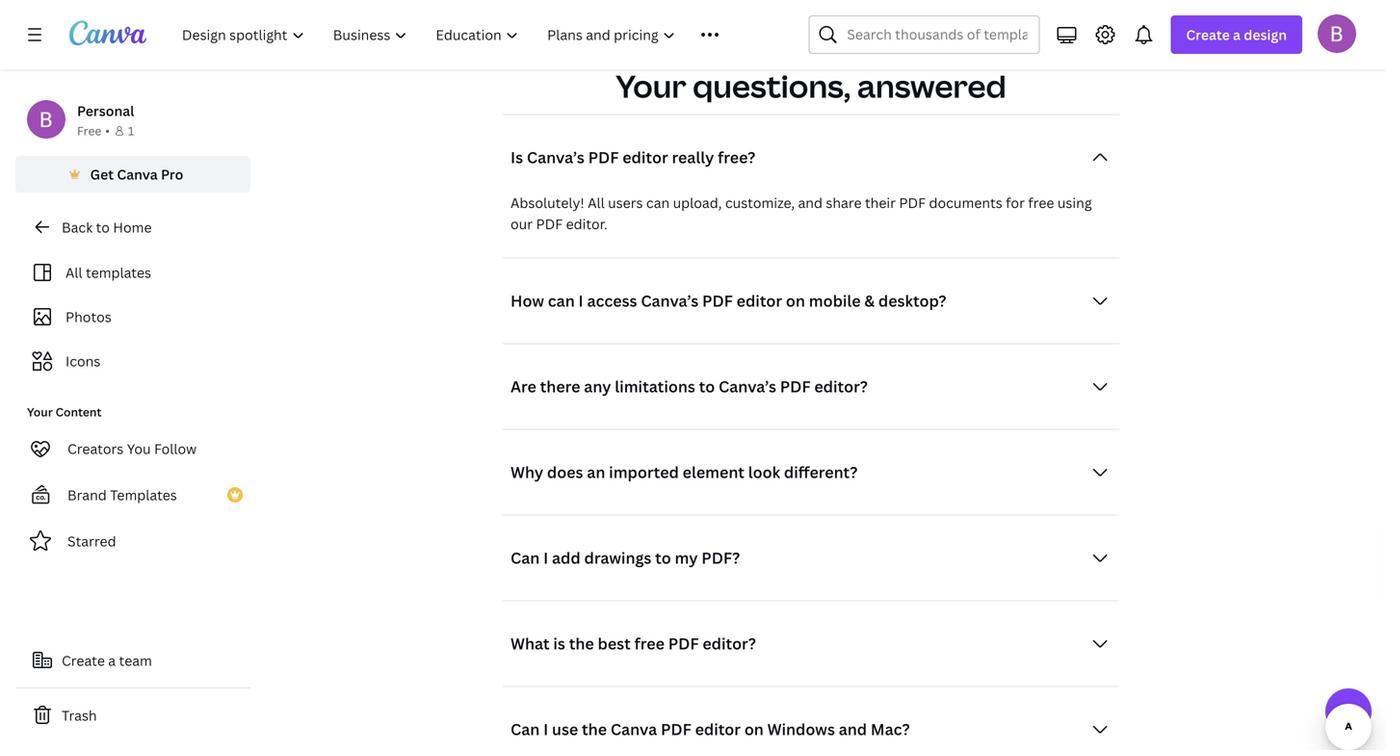 Task type: vqa. For each thing, say whether or not it's contained in the screenshot.
Absolutely! All users can upload, customize, and share their PDF documents for free using our PDF editor.
yes



Task type: locate. For each thing, give the bounding box(es) containing it.
create left team
[[62, 652, 105, 670]]

starred link
[[15, 522, 251, 561]]

can right how in the left top of the page
[[548, 290, 575, 311]]

starred
[[67, 533, 116, 551]]

pdf right their on the right top of page
[[900, 193, 926, 212]]

1 horizontal spatial on
[[786, 290, 806, 311]]

1 vertical spatial editor?
[[703, 633, 757, 654]]

editor inside can i use the canva pdf editor on windows and mac? dropdown button
[[695, 719, 741, 740]]

all left templates at left top
[[66, 264, 82, 282]]

canva
[[117, 165, 158, 184], [611, 719, 657, 740]]

1 vertical spatial your
[[27, 404, 53, 420]]

canva inside can i use the canva pdf editor on windows and mac? dropdown button
[[611, 719, 657, 740]]

editor?
[[815, 376, 868, 397], [703, 633, 757, 654]]

the right the is on the left
[[569, 633, 594, 654]]

there
[[540, 376, 581, 397]]

1 vertical spatial canva
[[611, 719, 657, 740]]

really
[[672, 147, 714, 167]]

your up is canva's pdf editor really free?
[[616, 65, 687, 107]]

best
[[598, 633, 631, 654]]

a for design
[[1234, 26, 1241, 44]]

0 vertical spatial all
[[588, 193, 605, 212]]

is
[[554, 633, 566, 654]]

1 vertical spatial and
[[839, 719, 868, 740]]

0 horizontal spatial canva's
[[527, 147, 585, 167]]

0 vertical spatial free
[[1029, 193, 1055, 212]]

the
[[569, 633, 594, 654], [582, 719, 607, 740]]

get canva pro
[[90, 165, 183, 184]]

creators you follow
[[67, 440, 197, 458]]

1 vertical spatial to
[[699, 376, 715, 397]]

your questions, answered
[[616, 65, 1007, 107]]

canva's right "access"
[[641, 290, 699, 311]]

0 vertical spatial canva
[[117, 165, 158, 184]]

bob builder image
[[1319, 14, 1357, 53]]

0 vertical spatial i
[[579, 290, 584, 311]]

creators you follow link
[[15, 430, 251, 468]]

0 vertical spatial create
[[1187, 26, 1231, 44]]

can inside dropdown button
[[548, 290, 575, 311]]

trash
[[62, 707, 97, 725]]

your
[[616, 65, 687, 107], [27, 404, 53, 420]]

to left my
[[656, 548, 672, 568]]

is canva's pdf editor really free? button
[[503, 138, 1120, 177]]

a left team
[[108, 652, 116, 670]]

how
[[511, 290, 545, 311]]

editor inside how can i access canva's pdf editor on mobile & desktop? dropdown button
[[737, 290, 783, 311]]

1 horizontal spatial can
[[647, 193, 670, 212]]

1 vertical spatial create
[[62, 652, 105, 670]]

0 vertical spatial can
[[511, 548, 540, 568]]

can left add
[[511, 548, 540, 568]]

0 horizontal spatial create
[[62, 652, 105, 670]]

answered
[[858, 65, 1007, 107]]

1 horizontal spatial your
[[616, 65, 687, 107]]

canva right use
[[611, 719, 657, 740]]

mac?
[[871, 719, 910, 740]]

what
[[511, 633, 550, 654]]

mobile
[[809, 290, 861, 311]]

to inside dropdown button
[[699, 376, 715, 397]]

why does an imported element look different?
[[511, 462, 858, 483]]

pdf?
[[702, 548, 741, 568]]

create a design
[[1187, 26, 1288, 44]]

to inside dropdown button
[[656, 548, 672, 568]]

0 vertical spatial and
[[799, 193, 823, 212]]

editor left mobile
[[737, 290, 783, 311]]

0 horizontal spatial canva
[[117, 165, 158, 184]]

0 vertical spatial canva's
[[527, 147, 585, 167]]

1 horizontal spatial to
[[656, 548, 672, 568]]

canva left pro in the top left of the page
[[117, 165, 158, 184]]

icons link
[[27, 343, 239, 380]]

your left the content
[[27, 404, 53, 420]]

canva's right is
[[527, 147, 585, 167]]

1 horizontal spatial canva
[[611, 719, 657, 740]]

can right users
[[647, 193, 670, 212]]

create left design
[[1187, 26, 1231, 44]]

can i add drawings to my pdf? button
[[503, 539, 1120, 578]]

1 vertical spatial free
[[635, 633, 665, 654]]

all
[[588, 193, 605, 212], [66, 264, 82, 282]]

a inside button
[[108, 652, 116, 670]]

i left use
[[544, 719, 549, 740]]

0 horizontal spatial on
[[745, 719, 764, 740]]

to
[[96, 218, 110, 237], [699, 376, 715, 397], [656, 548, 672, 568]]

2 vertical spatial i
[[544, 719, 549, 740]]

i left add
[[544, 548, 549, 568]]

and
[[799, 193, 823, 212], [839, 719, 868, 740]]

on for mobile
[[786, 290, 806, 311]]

on
[[786, 290, 806, 311], [745, 719, 764, 740]]

editor? down pdf?
[[703, 633, 757, 654]]

your for your content
[[27, 404, 53, 420]]

absolutely! all users can upload, customize, and share their pdf documents for free using our pdf editor.
[[511, 193, 1093, 233]]

and left mac?
[[839, 719, 868, 740]]

None search field
[[809, 15, 1040, 54]]

the right use
[[582, 719, 607, 740]]

can i use the canva pdf editor on windows and mac? button
[[503, 711, 1120, 749]]

0 vertical spatial can
[[647, 193, 670, 212]]

pro
[[161, 165, 183, 184]]

creators
[[67, 440, 124, 458]]

canva's up look
[[719, 376, 777, 397]]

&
[[865, 290, 875, 311]]

2 vertical spatial to
[[656, 548, 672, 568]]

for
[[1006, 193, 1025, 212]]

0 horizontal spatial free
[[635, 633, 665, 654]]

0 vertical spatial a
[[1234, 26, 1241, 44]]

i left "access"
[[579, 290, 584, 311]]

1 vertical spatial canva's
[[641, 290, 699, 311]]

1 vertical spatial a
[[108, 652, 116, 670]]

1 vertical spatial editor
[[737, 290, 783, 311]]

using
[[1058, 193, 1093, 212]]

1 vertical spatial all
[[66, 264, 82, 282]]

pdf up users
[[589, 147, 619, 167]]

free
[[1029, 193, 1055, 212], [635, 633, 665, 654]]

0 horizontal spatial editor?
[[703, 633, 757, 654]]

editor? inside the what is the best free pdf editor? dropdown button
[[703, 633, 757, 654]]

create
[[1187, 26, 1231, 44], [62, 652, 105, 670]]

1 vertical spatial can
[[511, 719, 540, 740]]

0 vertical spatial editor
[[623, 147, 669, 167]]

pdf down how can i access canva's pdf editor on mobile & desktop? dropdown button
[[780, 376, 811, 397]]

0 horizontal spatial and
[[799, 193, 823, 212]]

i
[[579, 290, 584, 311], [544, 548, 549, 568], [544, 719, 549, 740]]

editor.
[[566, 215, 608, 233]]

create for create a team
[[62, 652, 105, 670]]

free right for
[[1029, 193, 1055, 212]]

•
[[105, 123, 110, 139]]

2 vertical spatial editor
[[695, 719, 741, 740]]

0 horizontal spatial your
[[27, 404, 53, 420]]

1 vertical spatial the
[[582, 719, 607, 740]]

editor? down mobile
[[815, 376, 868, 397]]

back to home
[[62, 218, 152, 237]]

2 vertical spatial canva's
[[719, 376, 777, 397]]

0 horizontal spatial a
[[108, 652, 116, 670]]

their
[[865, 193, 896, 212]]

1 horizontal spatial a
[[1234, 26, 1241, 44]]

0 vertical spatial to
[[96, 218, 110, 237]]

top level navigation element
[[170, 15, 763, 54], [170, 15, 763, 54]]

does
[[547, 462, 584, 483]]

create a design button
[[1171, 15, 1303, 54]]

your for your questions, answered
[[616, 65, 687, 107]]

1 vertical spatial can
[[548, 290, 575, 311]]

to right back
[[96, 218, 110, 237]]

all up editor.
[[588, 193, 605, 212]]

brand
[[67, 486, 107, 505]]

templates
[[110, 486, 177, 505]]

editor
[[623, 147, 669, 167], [737, 290, 783, 311], [695, 719, 741, 740]]

editor left really
[[623, 147, 669, 167]]

editor left 'windows'
[[695, 719, 741, 740]]

an
[[587, 462, 606, 483]]

can left use
[[511, 719, 540, 740]]

2 horizontal spatial to
[[699, 376, 715, 397]]

0 horizontal spatial to
[[96, 218, 110, 237]]

are there any limitations to canva's pdf editor? button
[[503, 367, 1120, 406]]

to right limitations at the bottom
[[699, 376, 715, 397]]

create inside button
[[62, 652, 105, 670]]

2 can from the top
[[511, 719, 540, 740]]

follow
[[154, 440, 197, 458]]

editor for canva's
[[737, 290, 783, 311]]

can
[[511, 548, 540, 568], [511, 719, 540, 740]]

1 horizontal spatial and
[[839, 719, 868, 740]]

on left 'windows'
[[745, 719, 764, 740]]

1 can from the top
[[511, 548, 540, 568]]

1 horizontal spatial editor?
[[815, 376, 868, 397]]

0 horizontal spatial can
[[548, 290, 575, 311]]

2 horizontal spatial canva's
[[719, 376, 777, 397]]

element
[[683, 462, 745, 483]]

create inside dropdown button
[[1187, 26, 1231, 44]]

0 horizontal spatial all
[[66, 264, 82, 282]]

0 vertical spatial your
[[616, 65, 687, 107]]

pdf inside dropdown button
[[780, 376, 811, 397]]

on left mobile
[[786, 290, 806, 311]]

trash link
[[15, 697, 251, 735]]

1 horizontal spatial free
[[1029, 193, 1055, 212]]

a inside dropdown button
[[1234, 26, 1241, 44]]

1 horizontal spatial all
[[588, 193, 605, 212]]

0 vertical spatial on
[[786, 290, 806, 311]]

1 vertical spatial on
[[745, 719, 764, 740]]

1 horizontal spatial create
[[1187, 26, 1231, 44]]

canva's inside are there any limitations to canva's pdf editor? dropdown button
[[719, 376, 777, 397]]

your content
[[27, 404, 102, 420]]

free right 'best'
[[635, 633, 665, 654]]

0 vertical spatial editor?
[[815, 376, 868, 397]]

1 horizontal spatial canva's
[[641, 290, 699, 311]]

1 vertical spatial i
[[544, 548, 549, 568]]

a left design
[[1234, 26, 1241, 44]]

1
[[128, 123, 134, 139]]

and left share
[[799, 193, 823, 212]]



Task type: describe. For each thing, give the bounding box(es) containing it.
home
[[113, 218, 152, 237]]

i for add
[[544, 548, 549, 568]]

i for use
[[544, 719, 549, 740]]

create a team
[[62, 652, 152, 670]]

personal
[[77, 102, 134, 120]]

brand templates
[[67, 486, 177, 505]]

create a team button
[[15, 642, 251, 680]]

imported
[[609, 462, 679, 483]]

pdf right 'best'
[[669, 633, 699, 654]]

canva inside get canva pro button
[[117, 165, 158, 184]]

drawings
[[585, 548, 652, 568]]

how can i access canva's pdf editor on mobile & desktop? button
[[503, 282, 1120, 320]]

a for team
[[108, 652, 116, 670]]

are
[[511, 376, 537, 397]]

my
[[675, 548, 698, 568]]

all inside absolutely! all users can upload, customize, and share their pdf documents for free using our pdf editor.
[[588, 193, 605, 212]]

what is the best free pdf editor? button
[[503, 625, 1120, 663]]

upload,
[[673, 193, 722, 212]]

look
[[749, 462, 781, 483]]

0 vertical spatial the
[[569, 633, 594, 654]]

free inside absolutely! all users can upload, customize, and share their pdf documents for free using our pdf editor.
[[1029, 193, 1055, 212]]

pdf down what is the best free pdf editor?
[[661, 719, 692, 740]]

editor? inside are there any limitations to canva's pdf editor? dropdown button
[[815, 376, 868, 397]]

free
[[77, 123, 101, 139]]

why
[[511, 462, 544, 483]]

why does an imported element look different? button
[[503, 453, 1120, 492]]

back
[[62, 218, 93, 237]]

pdf up are there any limitations to canva's pdf editor?
[[703, 290, 733, 311]]

absolutely!
[[511, 193, 585, 212]]

different?
[[784, 462, 858, 483]]

templates
[[86, 264, 151, 282]]

all templates
[[66, 264, 151, 282]]

desktop?
[[879, 290, 947, 311]]

any
[[584, 376, 612, 397]]

users
[[608, 193, 643, 212]]

windows
[[768, 719, 836, 740]]

to for can i add drawings to my pdf?
[[656, 548, 672, 568]]

our
[[511, 215, 533, 233]]

can for can i add drawings to my pdf?
[[511, 548, 540, 568]]

share
[[826, 193, 862, 212]]

team
[[119, 652, 152, 670]]

brand templates link
[[15, 476, 251, 515]]

access
[[587, 290, 638, 311]]

on for windows
[[745, 719, 764, 740]]

create for create a design
[[1187, 26, 1231, 44]]

is
[[511, 147, 523, 167]]

what is the best free pdf editor?
[[511, 633, 757, 654]]

to for are there any limitations to canva's pdf editor?
[[699, 376, 715, 397]]

editor for canva
[[695, 719, 741, 740]]

can for can i use the canva pdf editor on windows and mac?
[[511, 719, 540, 740]]

icons
[[66, 352, 101, 371]]

and inside dropdown button
[[839, 719, 868, 740]]

questions,
[[693, 65, 851, 107]]

free •
[[77, 123, 110, 139]]

free?
[[718, 147, 756, 167]]

how can i access canva's pdf editor on mobile & desktop?
[[511, 290, 947, 311]]

content
[[56, 404, 102, 420]]

can inside absolutely! all users can upload, customize, and share their pdf documents for free using our pdf editor.
[[647, 193, 670, 212]]

Search search field
[[848, 16, 1028, 53]]

canva's inside is canva's pdf editor really free? dropdown button
[[527, 147, 585, 167]]

all templates link
[[27, 254, 239, 291]]

free inside the what is the best free pdf editor? dropdown button
[[635, 633, 665, 654]]

can i use the canva pdf editor on windows and mac?
[[511, 719, 910, 740]]

canva's inside how can i access canva's pdf editor on mobile & desktop? dropdown button
[[641, 290, 699, 311]]

customize,
[[726, 193, 795, 212]]

add
[[552, 548, 581, 568]]

photos link
[[27, 299, 239, 335]]

get
[[90, 165, 114, 184]]

pdf down absolutely!
[[536, 215, 563, 233]]

photos
[[66, 308, 112, 326]]

can i add drawings to my pdf?
[[511, 548, 741, 568]]

are there any limitations to canva's pdf editor?
[[511, 376, 868, 397]]

and inside absolutely! all users can upload, customize, and share their pdf documents for free using our pdf editor.
[[799, 193, 823, 212]]

editor inside is canva's pdf editor really free? dropdown button
[[623, 147, 669, 167]]

use
[[552, 719, 579, 740]]

is canva's pdf editor really free?
[[511, 147, 756, 167]]

get canva pro button
[[15, 156, 251, 193]]

documents
[[930, 193, 1003, 212]]

design
[[1245, 26, 1288, 44]]

back to home link
[[15, 208, 251, 247]]

you
[[127, 440, 151, 458]]

limitations
[[615, 376, 696, 397]]



